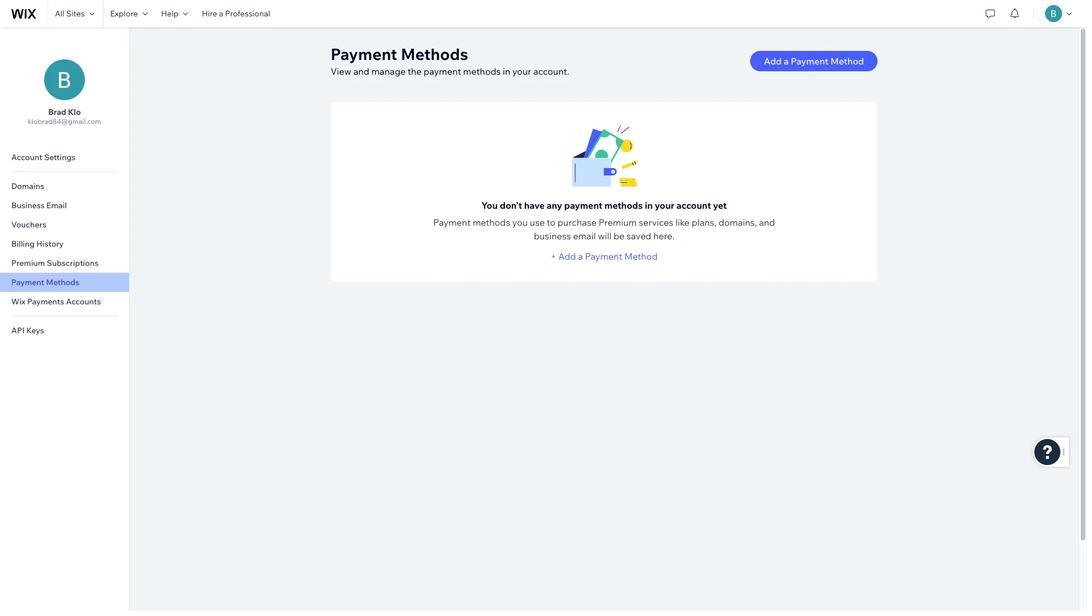 Task type: vqa. For each thing, say whether or not it's contained in the screenshot.
the Reports
no



Task type: locate. For each thing, give the bounding box(es) containing it.
payment for payment methods view and manage the payment methods in your account.
[[331, 44, 398, 64]]

help button
[[154, 0, 195, 27]]

help
[[161, 8, 179, 19]]

0 horizontal spatial premium
[[11, 258, 45, 269]]

your
[[513, 66, 532, 77], [655, 200, 675, 211]]

methods up the
[[401, 44, 469, 64]]

services
[[639, 217, 674, 228]]

1 horizontal spatial methods
[[401, 44, 469, 64]]

0 vertical spatial add
[[765, 56, 782, 67]]

payment up purchase
[[565, 200, 603, 211]]

and inside payment methods view and manage the payment methods in your account.
[[354, 66, 370, 77]]

+ add a payment method button
[[551, 250, 658, 263]]

domains
[[11, 181, 44, 192]]

0 vertical spatial methods
[[464, 66, 501, 77]]

payment
[[424, 66, 462, 77], [565, 200, 603, 211]]

billing history
[[11, 239, 64, 249]]

account
[[677, 200, 712, 211]]

premium down billing
[[11, 258, 45, 269]]

methods down premium subscriptions link
[[46, 278, 79, 288]]

0 horizontal spatial a
[[219, 8, 223, 19]]

1 vertical spatial premium
[[11, 258, 45, 269]]

1 horizontal spatial payment
[[565, 200, 603, 211]]

methods
[[464, 66, 501, 77], [605, 200, 643, 211], [473, 217, 511, 228]]

0 horizontal spatial and
[[354, 66, 370, 77]]

premium subscriptions link
[[0, 254, 129, 273]]

add
[[765, 56, 782, 67], [559, 251, 576, 262]]

0 vertical spatial a
[[219, 8, 223, 19]]

subscriptions
[[47, 258, 99, 269]]

a
[[219, 8, 223, 19], [784, 56, 789, 67], [578, 251, 583, 262]]

0 horizontal spatial your
[[513, 66, 532, 77]]

payment
[[331, 44, 398, 64], [791, 56, 829, 67], [434, 217, 471, 228], [585, 251, 623, 262], [11, 278, 44, 288]]

email
[[574, 231, 596, 242]]

payments
[[27, 297, 64, 307]]

in left account.
[[503, 66, 511, 77]]

hire a professional link
[[195, 0, 277, 27]]

0 vertical spatial your
[[513, 66, 532, 77]]

1 horizontal spatial method
[[831, 56, 865, 67]]

like
[[676, 217, 690, 228]]

payment inside payment methods view and manage the payment methods in your account.
[[424, 66, 462, 77]]

1 vertical spatial methods
[[46, 278, 79, 288]]

premium subscriptions
[[11, 258, 99, 269]]

method
[[831, 56, 865, 67], [625, 251, 658, 262]]

keys
[[26, 326, 44, 336]]

be
[[614, 231, 625, 242]]

email
[[46, 201, 67, 211]]

1 horizontal spatial in
[[645, 200, 653, 211]]

0 vertical spatial premium
[[599, 217, 637, 228]]

use
[[530, 217, 545, 228]]

saved
[[627, 231, 652, 242]]

1 horizontal spatial and
[[760, 217, 776, 228]]

0 vertical spatial payment
[[424, 66, 462, 77]]

1 horizontal spatial premium
[[599, 217, 637, 228]]

and
[[354, 66, 370, 77], [760, 217, 776, 228]]

1 horizontal spatial a
[[578, 251, 583, 262]]

any
[[547, 200, 563, 211]]

0 horizontal spatial method
[[625, 251, 658, 262]]

in
[[503, 66, 511, 77], [645, 200, 653, 211]]

methods inside sidebar element
[[46, 278, 79, 288]]

don't
[[500, 200, 523, 211]]

payment inside payment methods view and manage the payment methods in your account.
[[331, 44, 398, 64]]

method inside button
[[831, 56, 865, 67]]

1 vertical spatial method
[[625, 251, 658, 262]]

methods for payment methods view and manage the payment methods in your account.
[[401, 44, 469, 64]]

hire a professional
[[202, 8, 270, 19]]

1 horizontal spatial your
[[655, 200, 675, 211]]

api keys
[[11, 326, 44, 336]]

explore
[[110, 8, 138, 19]]

0 horizontal spatial in
[[503, 66, 511, 77]]

0 vertical spatial and
[[354, 66, 370, 77]]

0 horizontal spatial payment
[[424, 66, 462, 77]]

1 vertical spatial add
[[559, 251, 576, 262]]

sites
[[66, 8, 85, 19]]

payment inside payment methods link
[[11, 278, 44, 288]]

add inside button
[[765, 56, 782, 67]]

payment methods link
[[0, 273, 129, 292]]

payment methods
[[11, 278, 79, 288]]

in inside payment methods view and manage the payment methods in your account.
[[503, 66, 511, 77]]

billing history link
[[0, 235, 129, 254]]

1 vertical spatial a
[[784, 56, 789, 67]]

and right view
[[354, 66, 370, 77]]

in up services
[[645, 200, 653, 211]]

2 horizontal spatial a
[[784, 56, 789, 67]]

your left account.
[[513, 66, 532, 77]]

0 horizontal spatial methods
[[46, 278, 79, 288]]

a inside hire a professional link
[[219, 8, 223, 19]]

and inside payment methods you use to purchase premium services like plans, domains, and business email will be saved here.
[[760, 217, 776, 228]]

payment inside payment methods you use to purchase premium services like plans, domains, and business email will be saved here.
[[434, 217, 471, 228]]

payment for payment methods you use to purchase premium services like plans, domains, and business email will be saved here.
[[434, 217, 471, 228]]

0 vertical spatial methods
[[401, 44, 469, 64]]

vouchers link
[[0, 215, 129, 235]]

sidebar element
[[0, 27, 130, 612]]

0 horizontal spatial add
[[559, 251, 576, 262]]

plans,
[[692, 217, 717, 228]]

payment methods view and manage the payment methods in your account.
[[331, 44, 570, 77]]

2 vertical spatial methods
[[473, 217, 511, 228]]

0 vertical spatial in
[[503, 66, 511, 77]]

your up services
[[655, 200, 675, 211]]

2 vertical spatial a
[[578, 251, 583, 262]]

methods for payment methods
[[46, 278, 79, 288]]

will
[[598, 231, 612, 242]]

premium up be
[[599, 217, 637, 228]]

and right domains,
[[760, 217, 776, 228]]

0 vertical spatial method
[[831, 56, 865, 67]]

accounts
[[66, 297, 101, 307]]

all sites
[[55, 8, 85, 19]]

payment right the
[[424, 66, 462, 77]]

hire
[[202, 8, 217, 19]]

add a payment method
[[765, 56, 865, 67]]

you
[[513, 217, 528, 228]]

1 vertical spatial payment
[[565, 200, 603, 211]]

business email
[[11, 201, 67, 211]]

1 vertical spatial methods
[[605, 200, 643, 211]]

methods
[[401, 44, 469, 64], [46, 278, 79, 288]]

methods inside payment methods view and manage the payment methods in your account.
[[401, 44, 469, 64]]

1 horizontal spatial add
[[765, 56, 782, 67]]

a inside + add a payment method button
[[578, 251, 583, 262]]

1 vertical spatial and
[[760, 217, 776, 228]]

a inside the add a payment method button
[[784, 56, 789, 67]]

premium
[[599, 217, 637, 228], [11, 258, 45, 269]]



Task type: describe. For each thing, give the bounding box(es) containing it.
payment for payment methods
[[11, 278, 44, 288]]

1 vertical spatial your
[[655, 200, 675, 211]]

wix payments accounts
[[11, 297, 101, 307]]

vouchers
[[11, 220, 46, 230]]

add inside button
[[559, 251, 576, 262]]

domains,
[[719, 217, 758, 228]]

a for professional
[[219, 8, 223, 19]]

billing
[[11, 239, 35, 249]]

brad klo klobrad84@gmail.com
[[28, 107, 101, 126]]

yet
[[714, 200, 727, 211]]

wix
[[11, 297, 25, 307]]

1 vertical spatial in
[[645, 200, 653, 211]]

have
[[525, 200, 545, 211]]

premium inside payment methods you use to purchase premium services like plans, domains, and business email will be saved here.
[[599, 217, 637, 228]]

settings
[[44, 152, 76, 163]]

purchase
[[558, 217, 597, 228]]

account.
[[534, 66, 570, 77]]

method inside button
[[625, 251, 658, 262]]

add a payment method button
[[751, 51, 878, 71]]

the
[[408, 66, 422, 77]]

account settings link
[[0, 148, 129, 167]]

domains link
[[0, 177, 129, 196]]

business email link
[[0, 196, 129, 215]]

api keys link
[[0, 321, 129, 341]]

account
[[11, 152, 42, 163]]

premium inside sidebar element
[[11, 258, 45, 269]]

to
[[547, 217, 556, 228]]

your inside payment methods view and manage the payment methods in your account.
[[513, 66, 532, 77]]

+
[[551, 251, 557, 262]]

account settings
[[11, 152, 76, 163]]

payment inside the add a payment method button
[[791, 56, 829, 67]]

klobrad84@gmail.com
[[28, 117, 101, 126]]

brad
[[48, 107, 66, 117]]

professional
[[225, 8, 270, 19]]

payment inside + add a payment method button
[[585, 251, 623, 262]]

wix payments accounts link
[[0, 292, 129, 312]]

methods inside payment methods you use to purchase premium services like plans, domains, and business email will be saved here.
[[473, 217, 511, 228]]

business
[[534, 231, 571, 242]]

view
[[331, 66, 352, 77]]

payment methods you use to purchase premium services like plans, domains, and business email will be saved here.
[[434, 217, 776, 242]]

all
[[55, 8, 64, 19]]

manage
[[372, 66, 406, 77]]

here.
[[654, 231, 675, 242]]

business
[[11, 201, 45, 211]]

history
[[36, 239, 64, 249]]

you don't have any payment methods in your account yet
[[482, 200, 727, 211]]

a for payment
[[784, 56, 789, 67]]

you
[[482, 200, 498, 211]]

klo
[[68, 107, 81, 117]]

api
[[11, 326, 25, 336]]

+ add a payment method
[[551, 251, 658, 262]]

methods inside payment methods view and manage the payment methods in your account.
[[464, 66, 501, 77]]



